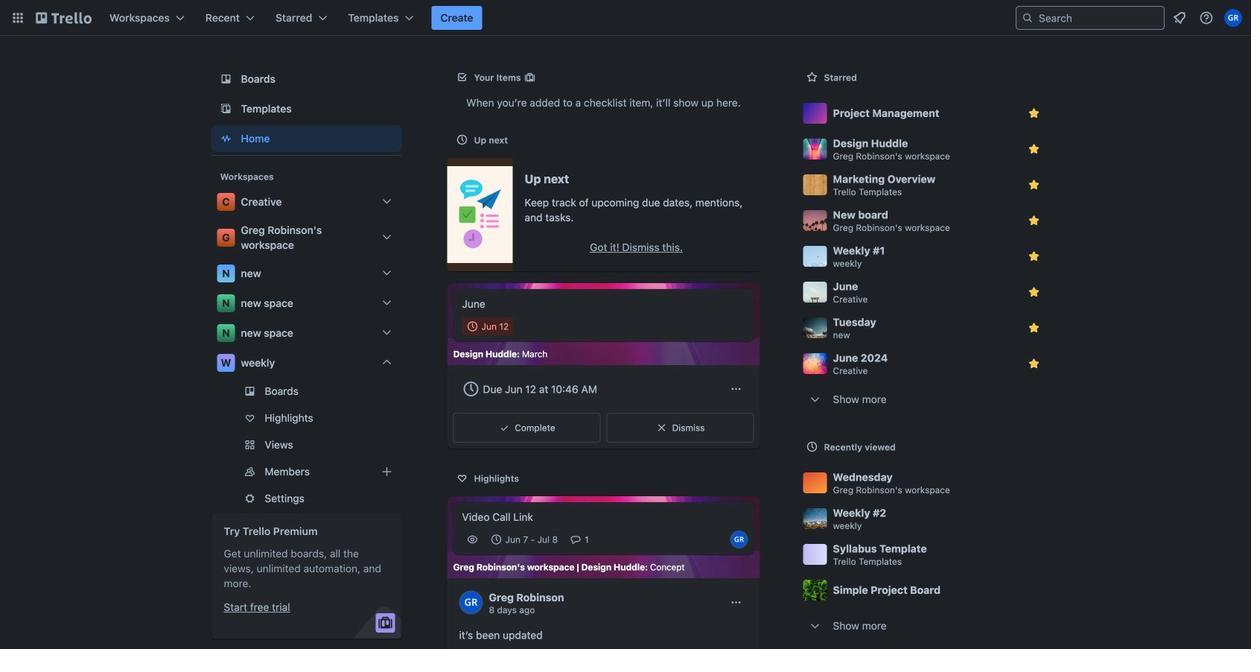 Task type: describe. For each thing, give the bounding box(es) containing it.
search image
[[1022, 12, 1034, 24]]

back to home image
[[36, 6, 92, 30]]

click to star design huddle. it will show up at the top of your boards list. image
[[1027, 142, 1042, 156]]

click to star weekly #1. it will show up at the top of your boards list. image
[[1027, 249, 1042, 264]]

Search field
[[1034, 7, 1165, 28]]



Task type: locate. For each thing, give the bounding box(es) containing it.
board image
[[217, 70, 235, 88]]

click to star new board. it will show up at the top of your boards list. image
[[1027, 213, 1042, 228]]

add image
[[378, 463, 396, 481]]

click to star marketing overview. it will show up at the top of your boards list. image
[[1027, 177, 1042, 192]]

template board image
[[217, 100, 235, 118]]

primary element
[[0, 0, 1252, 36]]

0 notifications image
[[1171, 9, 1189, 27]]

click to star tuesday. it will show up at the top of your boards list. image
[[1027, 320, 1042, 335]]

click to star june. it will show up at the top of your boards list. image
[[1027, 285, 1042, 300]]

greg robinson (gregrobinson96) image
[[1225, 9, 1243, 27]]

click to star project management. it will show up at the top of your boards list. image
[[1027, 106, 1042, 121]]

home image
[[217, 130, 235, 148]]

open information menu image
[[1200, 10, 1215, 25]]

click to star june 2024. it will show up at the top of your boards list. image
[[1027, 356, 1042, 371]]



Task type: vqa. For each thing, say whether or not it's contained in the screenshot.
we'll
no



